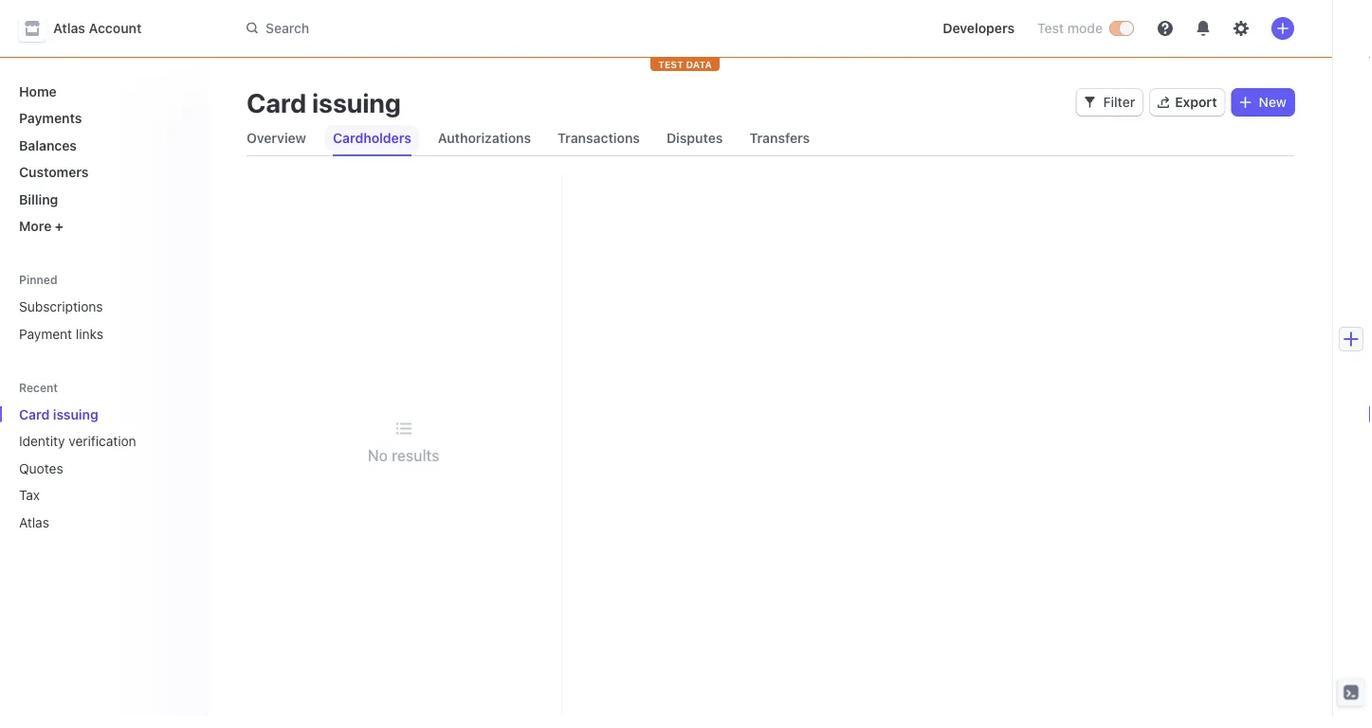 Task type: locate. For each thing, give the bounding box(es) containing it.
svg image for new
[[1240, 97, 1251, 108]]

1 vertical spatial card
[[19, 407, 50, 422]]

0 horizontal spatial card issuing
[[19, 407, 98, 422]]

customers link
[[11, 157, 193, 188]]

atlas for atlas
[[19, 515, 49, 531]]

1 vertical spatial card issuing
[[19, 407, 98, 422]]

verification
[[69, 434, 136, 450]]

cardholders link
[[325, 125, 419, 152]]

1 horizontal spatial card issuing
[[247, 87, 401, 118]]

issuing
[[312, 87, 401, 118], [53, 407, 98, 422]]

svg image inside new link
[[1240, 97, 1251, 108]]

atlas
[[53, 20, 85, 36], [19, 515, 49, 531]]

1 vertical spatial atlas
[[19, 515, 49, 531]]

0 vertical spatial atlas
[[53, 20, 85, 36]]

0 vertical spatial card
[[247, 87, 306, 118]]

0 horizontal spatial svg image
[[1084, 97, 1096, 108]]

identity verification
[[19, 434, 136, 450]]

authorizations link
[[430, 125, 539, 152]]

overview link
[[239, 125, 314, 152]]

more +
[[19, 219, 63, 234]]

quotes
[[19, 461, 63, 477]]

transactions link
[[550, 125, 648, 152]]

tax
[[19, 488, 40, 504]]

quotes link
[[11, 453, 167, 484]]

2 svg image from the left
[[1240, 97, 1251, 108]]

identity
[[19, 434, 65, 450]]

atlas account button
[[19, 15, 161, 42]]

results
[[392, 447, 440, 465]]

card down recent
[[19, 407, 50, 422]]

cardholders tab
[[325, 121, 419, 156]]

atlas inside 'link'
[[19, 515, 49, 531]]

subscriptions
[[19, 299, 103, 315]]

subscriptions link
[[11, 292, 193, 322]]

0 horizontal spatial atlas
[[19, 515, 49, 531]]

test data
[[658, 59, 712, 70]]

svg image left new
[[1240, 97, 1251, 108]]

0 horizontal spatial card
[[19, 407, 50, 422]]

authorizations
[[438, 130, 531, 146]]

atlas left account
[[53, 20, 85, 36]]

issuing inside recent element
[[53, 407, 98, 422]]

pinned navigation links element
[[11, 272, 193, 349]]

card up the overview
[[247, 87, 306, 118]]

issuing up identity verification
[[53, 407, 98, 422]]

1 horizontal spatial issuing
[[312, 87, 401, 118]]

payment links link
[[11, 319, 193, 349]]

payments link
[[11, 103, 193, 134]]

billing
[[19, 192, 58, 207]]

1 svg image from the left
[[1084, 97, 1096, 108]]

pinned element
[[11, 292, 193, 349]]

card issuing up the overview
[[247, 87, 401, 118]]

card issuing inside recent element
[[19, 407, 98, 422]]

0 vertical spatial card issuing
[[247, 87, 401, 118]]

0 horizontal spatial issuing
[[53, 407, 98, 422]]

transactions
[[558, 130, 640, 146]]

issuing up cardholders
[[312, 87, 401, 118]]

atlas inside button
[[53, 20, 85, 36]]

card
[[247, 87, 306, 118], [19, 407, 50, 422]]

atlas down tax
[[19, 515, 49, 531]]

pinned
[[19, 273, 57, 287]]

tab list
[[239, 121, 1294, 156]]

new link
[[1232, 89, 1294, 116]]

developers link
[[935, 13, 1022, 44]]

svg image
[[1084, 97, 1096, 108], [1240, 97, 1251, 108]]

card issuing
[[247, 87, 401, 118], [19, 407, 98, 422]]

0 vertical spatial issuing
[[312, 87, 401, 118]]

account
[[89, 20, 142, 36]]

disputes link
[[659, 125, 731, 152]]

export
[[1175, 94, 1217, 110]]

tax link
[[11, 480, 167, 511]]

1 horizontal spatial svg image
[[1240, 97, 1251, 108]]

recent navigation links element
[[0, 380, 209, 538]]

settings image
[[1234, 21, 1249, 36]]

tab list containing overview
[[239, 121, 1294, 156]]

atlas link
[[11, 507, 167, 538]]

card issuing up identity
[[19, 407, 98, 422]]

svg image left filter
[[1084, 97, 1096, 108]]

new
[[1259, 94, 1287, 110]]

1 horizontal spatial atlas
[[53, 20, 85, 36]]

atlas for atlas account
[[53, 20, 85, 36]]

svg image inside filter popup button
[[1084, 97, 1096, 108]]

identity verification link
[[11, 426, 167, 457]]

more
[[19, 219, 52, 234]]

1 horizontal spatial card
[[247, 87, 306, 118]]

1 vertical spatial issuing
[[53, 407, 98, 422]]



Task type: vqa. For each thing, say whether or not it's contained in the screenshot.
svg image in Filter 'popup button'
yes



Task type: describe. For each thing, give the bounding box(es) containing it.
transfers
[[750, 130, 810, 146]]

card issuing link
[[11, 399, 167, 430]]

developers
[[943, 20, 1015, 36]]

payment links
[[19, 326, 103, 342]]

mode
[[1068, 20, 1103, 36]]

export button
[[1151, 89, 1225, 116]]

card inside recent element
[[19, 407, 50, 422]]

no
[[368, 447, 388, 465]]

data
[[686, 59, 712, 70]]

Search search field
[[235, 11, 770, 46]]

filter button
[[1077, 89, 1143, 116]]

test mode
[[1038, 20, 1103, 36]]

Search text field
[[235, 11, 770, 46]]

balances link
[[11, 130, 193, 161]]

core navigation links element
[[11, 76, 193, 242]]

home
[[19, 83, 57, 99]]

billing link
[[11, 184, 193, 215]]

test
[[1038, 20, 1064, 36]]

filter
[[1103, 94, 1135, 110]]

cardholders
[[333, 130, 411, 146]]

atlas account
[[53, 20, 142, 36]]

recent element
[[0, 399, 209, 538]]

overview
[[247, 130, 306, 146]]

payment
[[19, 326, 72, 342]]

recent
[[19, 381, 58, 394]]

+
[[55, 219, 63, 234]]

help image
[[1158, 21, 1173, 36]]

customers
[[19, 165, 89, 180]]

svg image for filter
[[1084, 97, 1096, 108]]

search
[[266, 20, 309, 36]]

balances
[[19, 138, 77, 153]]

test
[[658, 59, 684, 70]]

payments
[[19, 110, 82, 126]]

no results
[[368, 447, 440, 465]]

links
[[76, 326, 103, 342]]

transfers link
[[742, 125, 818, 152]]

home link
[[11, 76, 193, 107]]

disputes
[[667, 130, 723, 146]]



